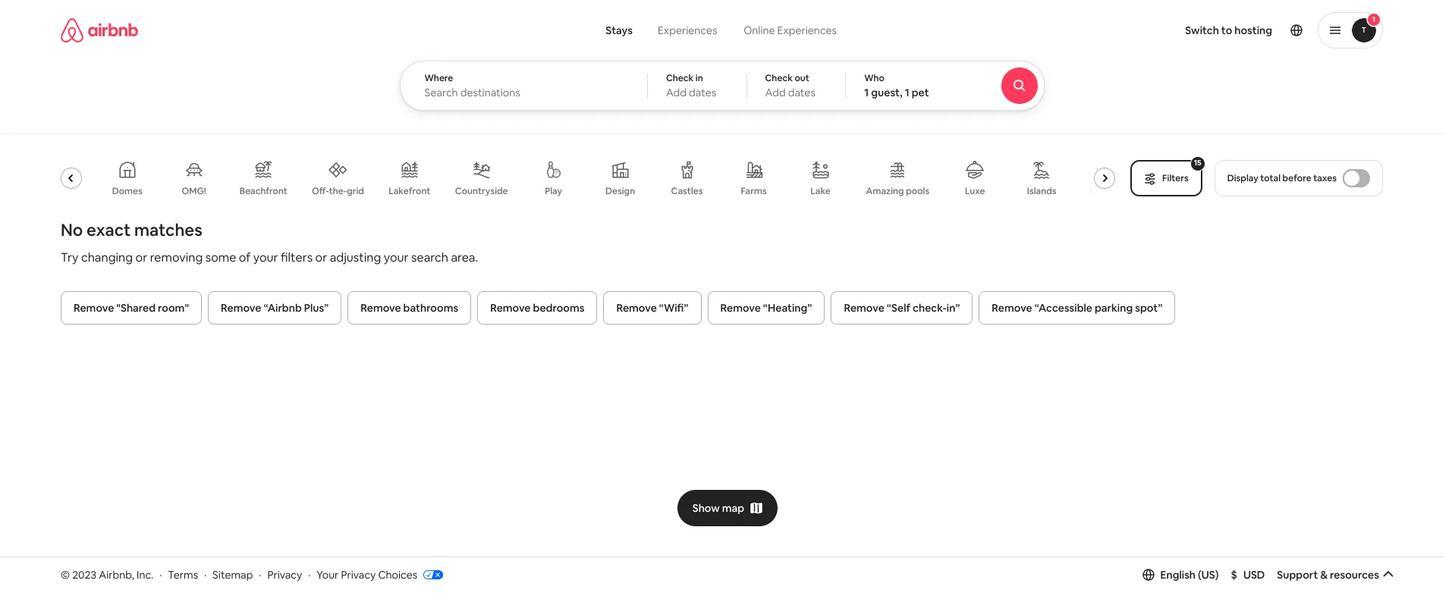 Task type: describe. For each thing, give the bounding box(es) containing it.
"self
[[887, 301, 911, 315]]

english (us) button
[[1142, 568, 1219, 582]]

removing
[[150, 250, 203, 266]]

who 1 guest, 1 pet
[[864, 72, 929, 99]]

filters
[[1162, 172, 1189, 184]]

remove for remove "self check-in"
[[844, 301, 884, 315]]

remove bathrooms link
[[348, 291, 471, 325]]

matches
[[134, 219, 202, 241]]

amazing for amazing pools
[[866, 185, 904, 197]]

remove "self check-in"
[[844, 301, 960, 315]]

spot"
[[1135, 301, 1163, 315]]

remove bedrooms
[[490, 301, 585, 315]]

castles
[[671, 185, 703, 197]]

add for check out add dates
[[765, 86, 786, 99]]

area.
[[451, 250, 478, 266]]

parking
[[1095, 301, 1133, 315]]

show map
[[692, 501, 744, 515]]

support
[[1277, 568, 1318, 582]]

support & resources button
[[1277, 568, 1394, 582]]

total
[[1260, 172, 1281, 184]]

bathrooms
[[403, 301, 458, 315]]

remove for remove "shared room"
[[74, 301, 114, 315]]

check out add dates
[[765, 72, 816, 99]]

remove "accessible parking spot"
[[992, 301, 1163, 315]]

remove "heating" link
[[708, 291, 825, 325]]

1 privacy from the left
[[267, 568, 302, 582]]

luxe
[[965, 185, 985, 197]]

hosting
[[1235, 24, 1272, 37]]

terms
[[168, 568, 198, 582]]

display
[[1227, 172, 1259, 184]]

beachfront
[[240, 185, 288, 197]]

(us)
[[1198, 568, 1219, 582]]

remove "wifi" link
[[604, 291, 701, 325]]

the-
[[329, 185, 347, 197]]

support & resources
[[1277, 568, 1379, 582]]

some
[[205, 250, 236, 266]]

check for check in add dates
[[666, 72, 694, 84]]

terms link
[[168, 568, 198, 582]]

sitemap
[[213, 568, 253, 582]]

2 or from the left
[[315, 250, 327, 266]]

in
[[696, 72, 703, 84]]

2 privacy from the left
[[341, 568, 376, 582]]

room"
[[158, 301, 189, 315]]

2 your from the left
[[384, 250, 409, 266]]

$
[[1231, 568, 1237, 582]]

design
[[605, 185, 635, 197]]

who
[[864, 72, 885, 84]]

$ usd
[[1231, 568, 1265, 582]]

remove bedrooms link
[[477, 291, 597, 325]]

profile element
[[864, 0, 1383, 61]]

play
[[545, 185, 562, 197]]

remove bathrooms
[[361, 301, 458, 315]]

display total before taxes button
[[1214, 160, 1383, 197]]

0 horizontal spatial 1
[[864, 86, 869, 99]]

2023
[[72, 568, 96, 582]]

switch
[[1185, 24, 1219, 37]]

grid
[[347, 185, 364, 197]]

terms · sitemap · privacy
[[168, 568, 302, 582]]

remove "self check-in" link
[[831, 291, 973, 325]]

off-
[[312, 185, 329, 197]]

airbnb,
[[99, 568, 134, 582]]

online
[[744, 24, 775, 37]]

before
[[1283, 172, 1312, 184]]

resources
[[1330, 568, 1379, 582]]

search
[[411, 250, 448, 266]]

1 or from the left
[[135, 250, 147, 266]]

amazing views
[[18, 185, 82, 197]]

add for check in add dates
[[666, 86, 687, 99]]

check in add dates
[[666, 72, 716, 99]]

pools
[[906, 185, 930, 197]]

remove "accessible parking spot" link
[[979, 291, 1176, 325]]

remove for remove "wifi"
[[616, 301, 657, 315]]

domes
[[112, 185, 142, 197]]

remove for remove "heating"
[[720, 301, 761, 315]]



Task type: locate. For each thing, give the bounding box(es) containing it.
0 horizontal spatial your
[[253, 250, 278, 266]]

1 horizontal spatial 1
[[905, 86, 909, 99]]

experiences inside "online experiences" "link"
[[777, 24, 837, 37]]

2 horizontal spatial 1
[[1372, 14, 1376, 24]]

online experiences link
[[730, 15, 850, 46]]

check left out
[[765, 72, 793, 84]]

inc.
[[137, 568, 154, 582]]

·
[[159, 568, 162, 582], [204, 568, 207, 582], [259, 568, 261, 582], [308, 568, 311, 582]]

· left privacy link
[[259, 568, 261, 582]]

to
[[1221, 24, 1232, 37]]

remove left bedrooms
[[490, 301, 531, 315]]

1 experiences from the left
[[658, 24, 717, 37]]

3 remove from the left
[[361, 301, 401, 315]]

remove left "shared
[[74, 301, 114, 315]]

adjusting
[[330, 250, 381, 266]]

1 check from the left
[[666, 72, 694, 84]]

try changing or removing some of your filters or adjusting your search area.
[[61, 250, 478, 266]]

islands
[[1027, 185, 1057, 197]]

add inside check in add dates
[[666, 86, 687, 99]]

· left your
[[308, 568, 311, 582]]

1 horizontal spatial dates
[[788, 86, 816, 99]]

or
[[135, 250, 147, 266], [315, 250, 327, 266]]

"wifi"
[[659, 301, 689, 315]]

"airbnb
[[264, 301, 302, 315]]

· right inc.
[[159, 568, 162, 582]]

sitemap link
[[213, 568, 253, 582]]

5 remove from the left
[[616, 301, 657, 315]]

0 horizontal spatial amazing
[[18, 185, 56, 197]]

2 dates from the left
[[788, 86, 816, 99]]

dates down out
[[788, 86, 816, 99]]

farms
[[741, 185, 767, 197]]

check for check out add dates
[[765, 72, 793, 84]]

check-
[[913, 301, 947, 315]]

2 add from the left
[[765, 86, 786, 99]]

your right "of" at the top left
[[253, 250, 278, 266]]

amazing
[[18, 185, 56, 197], [866, 185, 904, 197]]

your privacy choices link
[[317, 568, 443, 583]]

amazing pools
[[866, 185, 930, 197]]

exact
[[87, 219, 131, 241]]

remove "heating"
[[720, 301, 812, 315]]

remove for remove "accessible parking spot"
[[992, 301, 1032, 315]]

1 horizontal spatial add
[[765, 86, 786, 99]]

2 remove from the left
[[221, 301, 261, 315]]

1 horizontal spatial experiences
[[777, 24, 837, 37]]

remove left "self
[[844, 301, 884, 315]]

omg!
[[182, 185, 206, 197]]

remove "airbnb plus" link
[[208, 291, 342, 325]]

6 remove from the left
[[720, 301, 761, 315]]

Where field
[[424, 86, 623, 99]]

remove inside remove bedrooms link
[[490, 301, 531, 315]]

remove for remove "airbnb plus"
[[221, 301, 261, 315]]

add down online experiences
[[765, 86, 786, 99]]

0 horizontal spatial dates
[[689, 86, 716, 99]]

8 remove from the left
[[992, 301, 1032, 315]]

filters button
[[1131, 160, 1202, 197]]

experiences right online
[[777, 24, 837, 37]]

lake
[[811, 185, 831, 197]]

"shared
[[116, 301, 156, 315]]

your
[[253, 250, 278, 266], [384, 250, 409, 266]]

"heating"
[[763, 301, 812, 315]]

no exact matches
[[61, 219, 202, 241]]

2 check from the left
[[765, 72, 793, 84]]

views
[[57, 185, 82, 197]]

stays tab panel
[[399, 61, 1086, 111]]

4 remove from the left
[[490, 301, 531, 315]]

remove left "airbnb
[[221, 301, 261, 315]]

online experiences
[[744, 24, 837, 37]]

experiences
[[658, 24, 717, 37], [777, 24, 837, 37]]

experiences button
[[645, 15, 730, 46]]

7 remove from the left
[[844, 301, 884, 315]]

show
[[692, 501, 720, 515]]

in"
[[947, 301, 960, 315]]

&
[[1320, 568, 1328, 582]]

2 · from the left
[[204, 568, 207, 582]]

countryside
[[455, 185, 508, 197]]

privacy left your
[[267, 568, 302, 582]]

group
[[18, 149, 1130, 208]]

your left search
[[384, 250, 409, 266]]

guest,
[[871, 86, 903, 99]]

· right terms link
[[204, 568, 207, 582]]

0 horizontal spatial experiences
[[658, 24, 717, 37]]

dates
[[689, 86, 716, 99], [788, 86, 816, 99]]

show map button
[[677, 490, 778, 526]]

your
[[317, 568, 339, 582]]

remove left "heating"
[[720, 301, 761, 315]]

amazing for amazing views
[[18, 185, 56, 197]]

privacy right your
[[341, 568, 376, 582]]

remove left bathrooms at the left bottom of page
[[361, 301, 401, 315]]

1 horizontal spatial privacy
[[341, 568, 376, 582]]

check
[[666, 72, 694, 84], [765, 72, 793, 84]]

experiences up in
[[658, 24, 717, 37]]

display total before taxes
[[1227, 172, 1337, 184]]

remove "shared room"
[[74, 301, 189, 315]]

1 remove from the left
[[74, 301, 114, 315]]

1 horizontal spatial amazing
[[866, 185, 904, 197]]

none search field containing stays
[[399, 0, 1086, 111]]

add down experiences button
[[666, 86, 687, 99]]

check inside check in add dates
[[666, 72, 694, 84]]

out
[[795, 72, 810, 84]]

0 horizontal spatial check
[[666, 72, 694, 84]]

0 horizontal spatial or
[[135, 250, 147, 266]]

check inside check out add dates
[[765, 72, 793, 84]]

remove "shared room" link
[[61, 291, 202, 325]]

1
[[1372, 14, 1376, 24], [864, 86, 869, 99], [905, 86, 909, 99]]

amazing left the pools
[[866, 185, 904, 197]]

remove inside remove bathrooms link
[[361, 301, 401, 315]]

remove inside remove "shared room" link
[[74, 301, 114, 315]]

stays
[[606, 24, 633, 37]]

camping
[[1089, 185, 1128, 197]]

english
[[1160, 568, 1196, 582]]

privacy link
[[267, 568, 302, 582]]

1 horizontal spatial check
[[765, 72, 793, 84]]

remove left "wifi"
[[616, 301, 657, 315]]

1 horizontal spatial or
[[315, 250, 327, 266]]

english (us)
[[1160, 568, 1219, 582]]

1 inside 1 'dropdown button'
[[1372, 14, 1376, 24]]

switch to hosting link
[[1176, 14, 1281, 46]]

of
[[239, 250, 251, 266]]

2 experiences from the left
[[777, 24, 837, 37]]

usd
[[1243, 568, 1265, 582]]

"accessible
[[1035, 301, 1093, 315]]

remove inside remove "airbnb plus" link
[[221, 301, 261, 315]]

1 dates from the left
[[689, 86, 716, 99]]

remove for remove bedrooms
[[490, 301, 531, 315]]

4 · from the left
[[308, 568, 311, 582]]

check left in
[[666, 72, 694, 84]]

dates for check out add dates
[[788, 86, 816, 99]]

or down no exact matches
[[135, 250, 147, 266]]

remove inside remove "heating" link
[[720, 301, 761, 315]]

3 · from the left
[[259, 568, 261, 582]]

0 horizontal spatial add
[[666, 86, 687, 99]]

switch to hosting
[[1185, 24, 1272, 37]]

1 · from the left
[[159, 568, 162, 582]]

© 2023 airbnb, inc. ·
[[61, 568, 162, 582]]

or right filters
[[315, 250, 327, 266]]

dates for check in add dates
[[689, 86, 716, 99]]

choices
[[378, 568, 417, 582]]

remove for remove bathrooms
[[361, 301, 401, 315]]

amazing left views
[[18, 185, 56, 197]]

what can we help you find? tab list
[[594, 15, 730, 46]]

stays button
[[594, 15, 645, 46]]

group containing amazing views
[[18, 149, 1130, 208]]

experiences inside experiences button
[[658, 24, 717, 37]]

your privacy choices
[[317, 568, 417, 582]]

bedrooms
[[533, 301, 585, 315]]

dates inside check out add dates
[[788, 86, 816, 99]]

remove inside remove "self check-in" link
[[844, 301, 884, 315]]

map
[[722, 501, 744, 515]]

dates inside check in add dates
[[689, 86, 716, 99]]

remove
[[74, 301, 114, 315], [221, 301, 261, 315], [361, 301, 401, 315], [490, 301, 531, 315], [616, 301, 657, 315], [720, 301, 761, 315], [844, 301, 884, 315], [992, 301, 1032, 315]]

no
[[61, 219, 83, 241]]

taxes
[[1313, 172, 1337, 184]]

remove left "accessible
[[992, 301, 1032, 315]]

add inside check out add dates
[[765, 86, 786, 99]]

None search field
[[399, 0, 1086, 111]]

remove inside remove "accessible parking spot" link
[[992, 301, 1032, 315]]

©
[[61, 568, 70, 582]]

remove inside remove "wifi" link
[[616, 301, 657, 315]]

1 horizontal spatial your
[[384, 250, 409, 266]]

1 your from the left
[[253, 250, 278, 266]]

remove "airbnb plus"
[[221, 301, 329, 315]]

1 button
[[1318, 12, 1383, 49]]

remove "wifi"
[[616, 301, 689, 315]]

0 horizontal spatial privacy
[[267, 568, 302, 582]]

1 add from the left
[[666, 86, 687, 99]]

dates down in
[[689, 86, 716, 99]]



Task type: vqa. For each thing, say whether or not it's contained in the screenshot.
"pet"
yes



